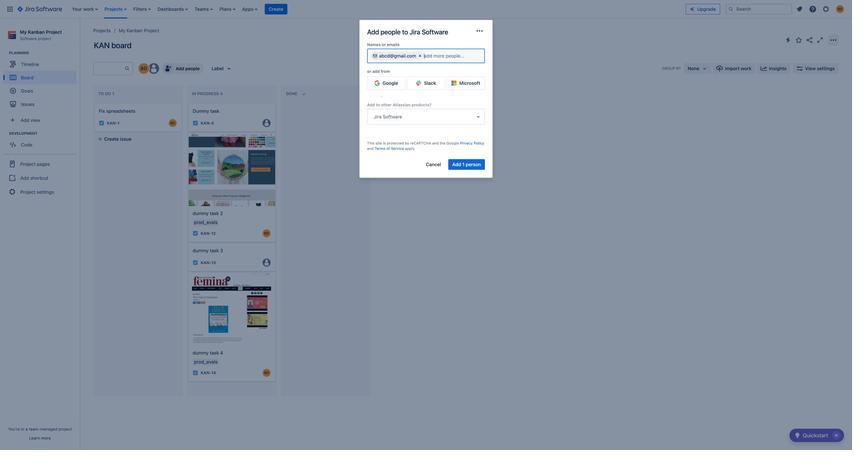 Task type: locate. For each thing, give the bounding box(es) containing it.
task image down "to do" element
[[99, 121, 104, 126]]

2 vertical spatial group
[[3, 154, 77, 202]]

task image
[[99, 121, 104, 126], [193, 121, 198, 126]]

7 list item from the left
[[240, 0, 260, 18]]

task image down in progress element
[[193, 121, 198, 126]]

primary element
[[4, 0, 686, 18]]

star kan board image
[[795, 36, 803, 44]]

1 vertical spatial task image
[[193, 260, 198, 266]]

1 task image from the left
[[99, 121, 104, 126]]

more image
[[476, 27, 484, 35]]

task image
[[193, 231, 198, 236], [193, 260, 198, 266], [193, 371, 198, 376]]

list
[[69, 0, 686, 18], [794, 3, 849, 15]]

heading for middle group
[[9, 131, 80, 136]]

group
[[3, 50, 80, 113], [3, 131, 80, 154], [3, 154, 77, 202]]

1 heading from the top
[[9, 50, 80, 56]]

jira software image
[[17, 5, 62, 13], [17, 5, 62, 13]]

2 task image from the left
[[193, 121, 198, 126]]

1 horizontal spatial list
[[794, 3, 849, 15]]

0 vertical spatial heading
[[9, 50, 80, 56]]

task image for "to do" element
[[99, 121, 104, 126]]

check image
[[794, 432, 802, 440]]

in progress element
[[192, 91, 224, 96]]

open image
[[475, 122, 483, 130]]

list item
[[70, 0, 100, 18], [103, 0, 129, 18], [131, 0, 153, 18], [156, 0, 190, 18], [193, 0, 215, 18], [218, 0, 238, 18], [240, 0, 260, 18], [265, 0, 288, 18]]

2 heading from the top
[[9, 131, 80, 136]]

0 horizontal spatial task image
[[99, 121, 104, 126]]

1 list item from the left
[[70, 0, 100, 18]]

1 horizontal spatial task image
[[193, 121, 198, 126]]

2 vertical spatial task image
[[193, 371, 198, 376]]

1 vertical spatial heading
[[9, 131, 80, 136]]

0 horizontal spatial list
[[69, 0, 686, 18]]

heading
[[9, 50, 80, 56], [9, 131, 80, 136]]

banner
[[0, 0, 853, 19]]

0 vertical spatial task image
[[193, 231, 198, 236]]

None search field
[[726, 4, 793, 14]]

import image
[[716, 65, 724, 73]]

0 vertical spatial group
[[3, 50, 80, 113]]

heading for group to the top
[[9, 50, 80, 56]]



Task type: describe. For each thing, give the bounding box(es) containing it.
2 task image from the top
[[193, 260, 198, 266]]

Search field
[[726, 4, 793, 14]]

dismiss quickstart image
[[832, 431, 842, 441]]

task image for in progress element
[[193, 121, 198, 126]]

add people image
[[164, 65, 172, 73]]

3 task image from the top
[[193, 371, 198, 376]]

to do element
[[98, 91, 116, 96]]

enter full screen image
[[817, 36, 825, 44]]

search image
[[729, 6, 734, 12]]

1 vertical spatial group
[[3, 131, 80, 154]]

3 list item from the left
[[131, 0, 153, 18]]

8 list item from the left
[[265, 0, 288, 18]]

clear image
[[418, 53, 423, 59]]

add more people... text field
[[424, 53, 465, 59]]

add user image
[[373, 53, 378, 59]]

6 list item from the left
[[218, 0, 238, 18]]

1 task image from the top
[[193, 231, 198, 236]]

5 list item from the left
[[193, 0, 215, 18]]

Search this board text field
[[94, 63, 125, 75]]

create column image
[[376, 87, 384, 95]]

sidebar element
[[0, 19, 80, 451]]

goal image
[[10, 88, 16, 94]]

2 list item from the left
[[103, 0, 129, 18]]

4 list item from the left
[[156, 0, 190, 18]]



Task type: vqa. For each thing, say whether or not it's contained in the screenshot.
Help image
no



